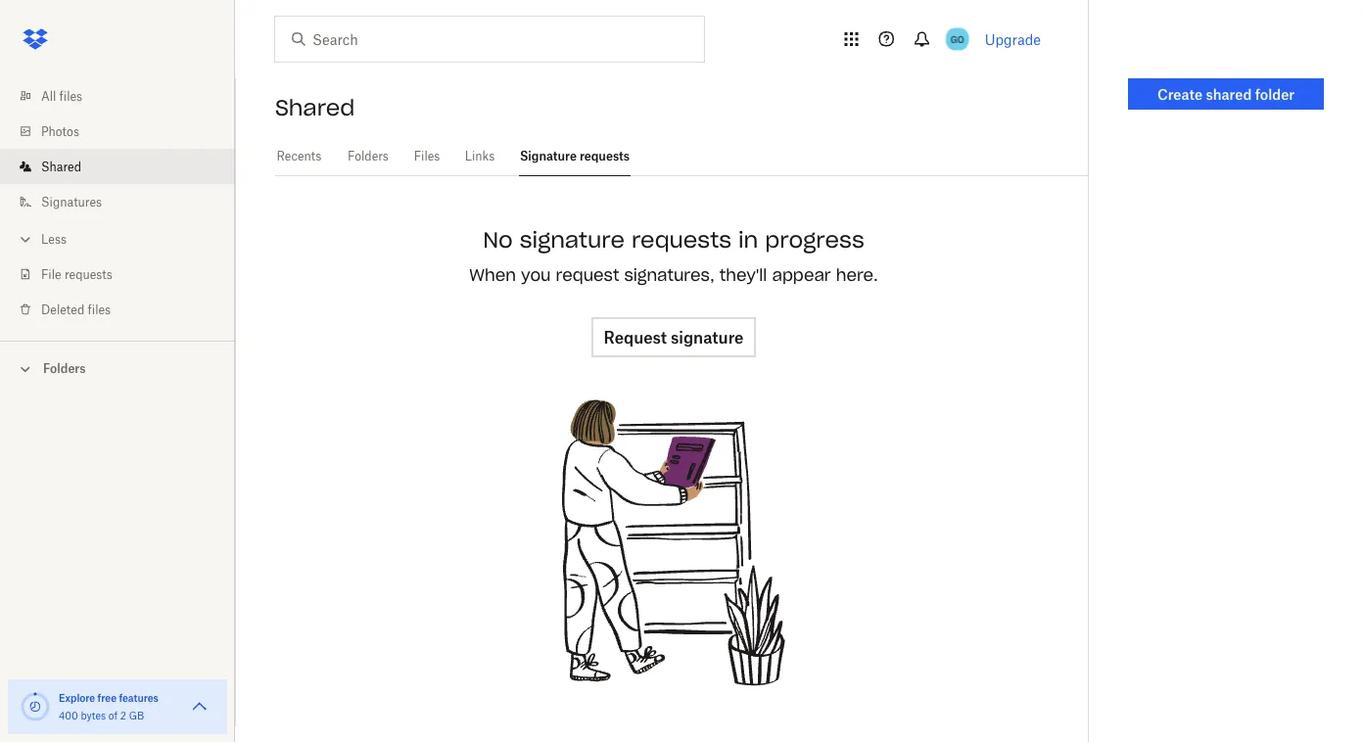 Task type: describe. For each thing, give the bounding box(es) containing it.
file requests
[[41, 267, 112, 282]]

in
[[739, 226, 759, 253]]

go
[[951, 33, 965, 45]]

files
[[414, 149, 440, 164]]

files for all files
[[59, 89, 82, 103]]

go button
[[942, 24, 973, 55]]

gb
[[129, 710, 144, 722]]

files link
[[413, 137, 441, 173]]

explore free features 400 bytes of 2 gb
[[59, 692, 159, 722]]

signatures
[[41, 194, 102, 209]]

signatures link
[[16, 184, 235, 219]]

folders link
[[347, 137, 390, 173]]

folders inside folders button
[[43, 361, 86, 376]]

shared inside "list item"
[[41, 159, 81, 174]]

signature for no
[[520, 226, 625, 253]]

request
[[604, 328, 667, 347]]

you
[[521, 266, 551, 286]]

folder
[[1256, 86, 1295, 102]]

create
[[1158, 86, 1203, 102]]

shared
[[1206, 86, 1252, 102]]

less
[[41, 232, 67, 246]]

create shared folder button
[[1128, 78, 1324, 110]]

deleted files
[[41, 302, 111, 317]]

when you request signatures, they'll appear here.
[[470, 266, 878, 286]]

dropbox image
[[16, 20, 55, 59]]

signature requests
[[520, 149, 630, 164]]

bytes
[[81, 710, 106, 722]]

deleted
[[41, 302, 85, 317]]

folders button
[[0, 354, 235, 383]]

photos link
[[16, 114, 235, 149]]

signature requests link
[[519, 137, 631, 173]]

create shared folder
[[1158, 86, 1295, 102]]

deleted files link
[[16, 292, 235, 327]]

all files
[[41, 89, 82, 103]]

quota usage element
[[20, 692, 51, 723]]

Search in folder "Dropbox" text field
[[312, 28, 664, 50]]

photos
[[41, 124, 79, 139]]



Task type: vqa. For each thing, say whether or not it's contained in the screenshot.
the top those
no



Task type: locate. For each thing, give the bounding box(es) containing it.
1 vertical spatial requests
[[632, 226, 732, 253]]

1 horizontal spatial shared
[[275, 94, 355, 121]]

links
[[465, 149, 495, 164]]

no
[[483, 226, 513, 253]]

1 horizontal spatial folders
[[348, 149, 389, 164]]

0 vertical spatial shared
[[275, 94, 355, 121]]

tab list containing recents
[[275, 137, 1088, 176]]

all
[[41, 89, 56, 103]]

2 horizontal spatial requests
[[632, 226, 732, 253]]

signature inside button
[[671, 328, 744, 347]]

list
[[0, 67, 235, 341]]

requests for file requests
[[65, 267, 112, 282]]

shared
[[275, 94, 355, 121], [41, 159, 81, 174]]

1 vertical spatial folders
[[43, 361, 86, 376]]

signature
[[520, 226, 625, 253], [671, 328, 744, 347]]

signature
[[520, 149, 577, 164]]

requests inside tab list
[[580, 149, 630, 164]]

shared down photos
[[41, 159, 81, 174]]

folders inside tab list
[[348, 149, 389, 164]]

folders
[[348, 149, 389, 164], [43, 361, 86, 376]]

signature up request at the top left of the page
[[520, 226, 625, 253]]

requests
[[580, 149, 630, 164], [632, 226, 732, 253], [65, 267, 112, 282]]

files
[[59, 89, 82, 103], [88, 302, 111, 317]]

appear
[[772, 266, 831, 286]]

files for deleted files
[[88, 302, 111, 317]]

files right all
[[59, 89, 82, 103]]

recents
[[277, 149, 321, 164]]

folders down deleted
[[43, 361, 86, 376]]

of
[[109, 710, 118, 722]]

file requests link
[[16, 257, 235, 292]]

recents link
[[275, 137, 323, 173]]

0 horizontal spatial files
[[59, 89, 82, 103]]

400
[[59, 710, 78, 722]]

shared list item
[[0, 149, 235, 184]]

file
[[41, 267, 61, 282]]

0 vertical spatial files
[[59, 89, 82, 103]]

0 horizontal spatial folders
[[43, 361, 86, 376]]

shared up recents link
[[275, 94, 355, 121]]

no signature requests in progress
[[483, 226, 865, 253]]

here.
[[836, 266, 878, 286]]

all files link
[[16, 78, 235, 114]]

requests up when you request signatures, they'll appear here.
[[632, 226, 732, 253]]

links link
[[464, 137, 496, 173]]

folders left files
[[348, 149, 389, 164]]

less image
[[16, 230, 35, 249]]

upgrade
[[985, 31, 1041, 48]]

request
[[556, 266, 620, 286]]

1 horizontal spatial requests
[[580, 149, 630, 164]]

free
[[98, 692, 117, 704]]

0 horizontal spatial signature
[[520, 226, 625, 253]]

signature down when you request signatures, they'll appear here.
[[671, 328, 744, 347]]

requests right signature on the top of page
[[580, 149, 630, 164]]

0 vertical spatial requests
[[580, 149, 630, 164]]

requests right the file at left
[[65, 267, 112, 282]]

tab list
[[275, 137, 1088, 176]]

signatures,
[[625, 266, 715, 286]]

when
[[470, 266, 516, 286]]

requests for signature requests
[[580, 149, 630, 164]]

upgrade link
[[985, 31, 1041, 48]]

0 vertical spatial folders
[[348, 149, 389, 164]]

illustration of an empty shelf image
[[527, 396, 821, 690]]

1 vertical spatial shared
[[41, 159, 81, 174]]

features
[[119, 692, 159, 704]]

0 horizontal spatial shared
[[41, 159, 81, 174]]

1 vertical spatial signature
[[671, 328, 744, 347]]

1 vertical spatial files
[[88, 302, 111, 317]]

they'll
[[720, 266, 767, 286]]

request signature
[[604, 328, 744, 347]]

2 vertical spatial requests
[[65, 267, 112, 282]]

explore
[[59, 692, 95, 704]]

progress
[[765, 226, 865, 253]]

shared link
[[16, 149, 235, 184]]

2
[[120, 710, 126, 722]]

1 horizontal spatial signature
[[671, 328, 744, 347]]

files right deleted
[[88, 302, 111, 317]]

list containing all files
[[0, 67, 235, 341]]

signature for request
[[671, 328, 744, 347]]

0 horizontal spatial requests
[[65, 267, 112, 282]]

0 vertical spatial signature
[[520, 226, 625, 253]]

1 horizontal spatial files
[[88, 302, 111, 317]]

request signature button
[[592, 318, 756, 357]]



